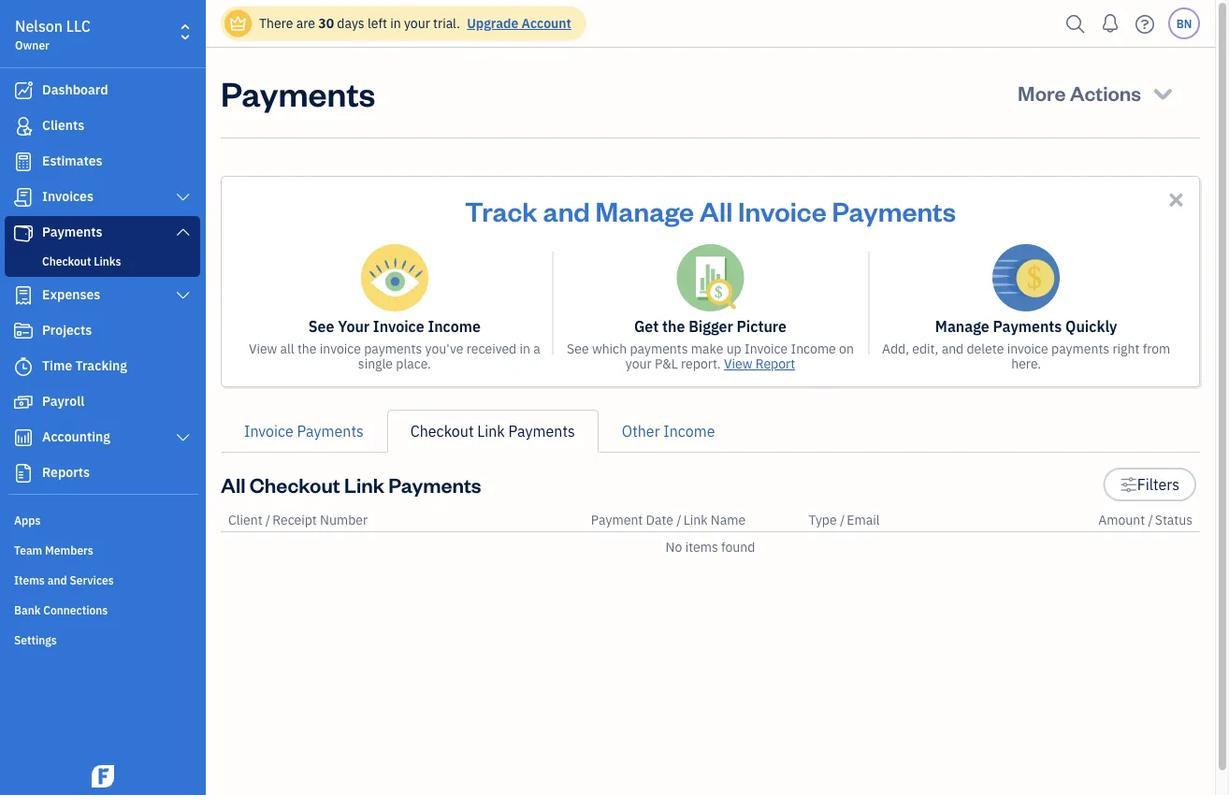 Task type: describe. For each thing, give the bounding box(es) containing it.
2 vertical spatial checkout
[[250, 471, 340, 498]]

report.
[[681, 355, 721, 372]]

on
[[839, 340, 854, 357]]

date
[[646, 511, 673, 528]]

manage inside manage payments quickly add, edit, and delete invoice payments right from here.
[[935, 317, 989, 336]]

there are 30 days left in your trial. upgrade account
[[259, 14, 571, 32]]

see your invoice income image
[[361, 244, 428, 311]]

report image
[[12, 464, 35, 483]]

client image
[[12, 117, 35, 136]]

upgrade
[[467, 14, 518, 32]]

accounting
[[42, 428, 110, 445]]

get
[[634, 317, 659, 336]]

0 vertical spatial your
[[404, 14, 430, 32]]

picture
[[737, 317, 787, 336]]

get the bigger picture
[[634, 317, 787, 336]]

project image
[[12, 322, 35, 340]]

see for which
[[567, 340, 589, 357]]

0 horizontal spatial link
[[344, 471, 384, 498]]

llc
[[66, 16, 91, 36]]

filters
[[1137, 475, 1179, 494]]

all
[[280, 340, 294, 357]]

1 horizontal spatial the
[[662, 317, 685, 336]]

more actions
[[1018, 79, 1141, 106]]

items
[[14, 572, 45, 587]]

clients link
[[5, 109, 200, 143]]

amount
[[1098, 511, 1145, 528]]

bigger
[[689, 317, 733, 336]]

reports link
[[5, 456, 200, 490]]

settings
[[14, 632, 57, 647]]

items and services link
[[5, 565, 200, 593]]

dashboard
[[42, 81, 108, 98]]

chevrondown image
[[1150, 80, 1176, 106]]

team
[[14, 542, 42, 557]]

invoice inside see your invoice income view all the invoice payments you've received in a single place.
[[373, 317, 424, 336]]

more
[[1018, 79, 1066, 106]]

items
[[685, 538, 718, 556]]

in inside see your invoice income view all the invoice payments you've received in a single place.
[[520, 340, 530, 357]]

settings link
[[5, 625, 200, 653]]

add,
[[882, 340, 909, 357]]

track and manage all invoice payments
[[465, 193, 956, 228]]

invoice for your
[[320, 340, 361, 357]]

make
[[691, 340, 723, 357]]

invoice payments
[[244, 421, 364, 441]]

p&l
[[655, 355, 678, 372]]

other income link
[[598, 410, 738, 453]]

settings image
[[1120, 473, 1137, 496]]

link inside "link"
[[477, 421, 505, 441]]

view inside see your invoice income view all the invoice payments you've received in a single place.
[[249, 340, 277, 357]]

income inside the 'see which payments make up invoice income on your p&l report.'
[[791, 340, 836, 357]]

bn button
[[1168, 7, 1200, 39]]

bank connections
[[14, 602, 108, 617]]

connections
[[43, 602, 108, 617]]

2 / from the left
[[677, 511, 682, 528]]

projects link
[[5, 314, 200, 348]]

timer image
[[12, 357, 35, 376]]

other income
[[622, 421, 715, 441]]

upgrade account link
[[463, 14, 571, 32]]

go to help image
[[1130, 10, 1160, 38]]

invoices
[[42, 188, 93, 205]]

email
[[847, 511, 880, 528]]

trial.
[[433, 14, 460, 32]]

delete
[[967, 340, 1004, 357]]

right
[[1113, 340, 1140, 357]]

actions
[[1070, 79, 1141, 106]]

which
[[592, 340, 627, 357]]

receipt
[[272, 511, 317, 528]]

payment date button
[[591, 511, 673, 528]]

/ for type
[[840, 511, 845, 528]]

checkout links link
[[8, 250, 196, 272]]

checkout for checkout link payments
[[410, 421, 474, 441]]

view report
[[724, 355, 795, 372]]

0 horizontal spatial in
[[390, 14, 401, 32]]

team members link
[[5, 535, 200, 563]]

report
[[755, 355, 795, 372]]

invoices link
[[5, 181, 200, 214]]

the inside see your invoice income view all the invoice payments you've received in a single place.
[[297, 340, 317, 357]]

crown image
[[228, 14, 248, 33]]

payroll
[[42, 392, 84, 410]]

you've
[[425, 340, 463, 357]]

get the bigger picture image
[[677, 244, 744, 311]]

quickly
[[1065, 317, 1117, 336]]

chevron large down image
[[175, 430, 192, 445]]

and inside manage payments quickly add, edit, and delete invoice payments right from here.
[[942, 340, 964, 357]]

your inside the 'see which payments make up invoice income on your p&l report.'
[[626, 355, 652, 372]]

tracking
[[75, 357, 127, 374]]

invoice for payments
[[1007, 340, 1048, 357]]

estimates
[[42, 152, 102, 169]]

checkout link payments link
[[387, 410, 598, 453]]

estimates link
[[5, 145, 200, 179]]

amount button
[[1098, 511, 1145, 528]]

no items found
[[666, 538, 755, 556]]

payment
[[591, 511, 643, 528]]

/ for amount
[[1148, 511, 1153, 528]]

0 horizontal spatial manage
[[595, 193, 694, 228]]

items and services
[[14, 572, 114, 587]]

and for manage
[[543, 193, 590, 228]]

client / receipt number
[[228, 511, 368, 528]]

from
[[1143, 340, 1170, 357]]

0 vertical spatial all
[[699, 193, 733, 228]]

all checkout link payments
[[221, 471, 481, 498]]

found
[[721, 538, 755, 556]]

status
[[1155, 511, 1193, 528]]

chart image
[[12, 428, 35, 447]]

clients
[[42, 116, 84, 134]]

chevron large down image for invoices
[[175, 190, 192, 205]]

freshbooks image
[[88, 765, 118, 788]]



Task type: vqa. For each thing, say whether or not it's contained in the screenshot.
chevron large down icon associated with Accounting
no



Task type: locate. For each thing, give the bounding box(es) containing it.
more actions button
[[1001, 70, 1193, 115]]

1 vertical spatial and
[[942, 340, 964, 357]]

payments for income
[[364, 340, 422, 357]]

nelson llc owner
[[15, 16, 91, 52]]

view
[[249, 340, 277, 357], [724, 355, 752, 372]]

income right the other
[[663, 421, 715, 441]]

amount / status
[[1098, 511, 1193, 528]]

payments for add,
[[1051, 340, 1109, 357]]

invoice down your
[[320, 340, 361, 357]]

/ for client
[[265, 511, 271, 528]]

2 horizontal spatial and
[[942, 340, 964, 357]]

payments down your
[[364, 340, 422, 357]]

checkout for checkout links
[[42, 253, 91, 268]]

1 vertical spatial in
[[520, 340, 530, 357]]

close image
[[1165, 189, 1187, 210]]

payroll link
[[5, 385, 200, 419]]

0 vertical spatial checkout
[[42, 253, 91, 268]]

manage payments quickly image
[[993, 244, 1060, 311]]

1 vertical spatial checkout
[[410, 421, 474, 441]]

chevron large down image inside expenses link
[[175, 288, 192, 303]]

1 horizontal spatial link
[[477, 421, 505, 441]]

payments down the quickly on the right
[[1051, 340, 1109, 357]]

1 vertical spatial chevron large down image
[[175, 224, 192, 239]]

projects
[[42, 321, 92, 339]]

received
[[466, 340, 517, 357]]

invoice right delete
[[1007, 340, 1048, 357]]

bn
[[1176, 16, 1192, 31]]

/
[[265, 511, 271, 528], [677, 511, 682, 528], [840, 511, 845, 528], [1148, 511, 1153, 528]]

nelson
[[15, 16, 63, 36]]

0 horizontal spatial all
[[221, 471, 246, 498]]

4 / from the left
[[1148, 511, 1153, 528]]

income
[[428, 317, 481, 336], [791, 340, 836, 357], [663, 421, 715, 441]]

chevron large down image for expenses
[[175, 288, 192, 303]]

expense image
[[12, 286, 35, 305]]

manage payments quickly add, edit, and delete invoice payments right from here.
[[882, 317, 1170, 372]]

0 vertical spatial see
[[308, 317, 334, 336]]

no
[[666, 538, 682, 556]]

0 horizontal spatial the
[[297, 340, 317, 357]]

your left p&l
[[626, 355, 652, 372]]

1 horizontal spatial checkout
[[250, 471, 340, 498]]

days
[[337, 14, 364, 32]]

1 horizontal spatial in
[[520, 340, 530, 357]]

2 horizontal spatial payments
[[1051, 340, 1109, 357]]

apps
[[14, 513, 41, 528]]

services
[[70, 572, 114, 587]]

income left the on
[[791, 340, 836, 357]]

expenses
[[42, 286, 100, 303]]

payments inside main element
[[42, 223, 102, 240]]

up
[[726, 340, 741, 357]]

3 chevron large down image from the top
[[175, 288, 192, 303]]

accounting link
[[5, 421, 200, 455]]

payments inside "link"
[[508, 421, 575, 441]]

1 horizontal spatial view
[[724, 355, 752, 372]]

1 chevron large down image from the top
[[175, 190, 192, 205]]

1 horizontal spatial payments
[[630, 340, 688, 357]]

1 vertical spatial see
[[567, 340, 589, 357]]

see for your
[[308, 317, 334, 336]]

the
[[662, 317, 685, 336], [297, 340, 317, 357]]

0 horizontal spatial income
[[428, 317, 481, 336]]

0 horizontal spatial and
[[47, 572, 67, 587]]

payments
[[221, 70, 375, 115], [832, 193, 956, 228], [42, 223, 102, 240], [993, 317, 1062, 336], [297, 421, 364, 441], [508, 421, 575, 441], [388, 471, 481, 498]]

dashboard image
[[12, 81, 35, 100]]

invoice payments link
[[221, 410, 387, 453]]

invoice inside the 'see which payments make up invoice income on your p&l report.'
[[745, 340, 788, 357]]

link up items at the bottom of page
[[683, 511, 708, 528]]

a
[[533, 340, 540, 357]]

edit,
[[912, 340, 938, 357]]

see which payments make up invoice income on your p&l report.
[[567, 340, 854, 372]]

/ right the client
[[265, 511, 271, 528]]

1 payments from the left
[[364, 340, 422, 357]]

payments inside the 'see which payments make up invoice income on your p&l report.'
[[630, 340, 688, 357]]

payments down get
[[630, 340, 688, 357]]

0 horizontal spatial view
[[249, 340, 277, 357]]

the right all
[[297, 340, 317, 357]]

and right "items"
[[47, 572, 67, 587]]

2 vertical spatial and
[[47, 572, 67, 587]]

1 vertical spatial income
[[791, 340, 836, 357]]

2 horizontal spatial link
[[683, 511, 708, 528]]

1 vertical spatial the
[[297, 340, 317, 357]]

1 horizontal spatial your
[[626, 355, 652, 372]]

0 horizontal spatial see
[[308, 317, 334, 336]]

expenses link
[[5, 279, 200, 312]]

3 / from the left
[[840, 511, 845, 528]]

0 vertical spatial link
[[477, 421, 505, 441]]

search image
[[1061, 10, 1091, 38]]

1 horizontal spatial see
[[567, 340, 589, 357]]

client
[[228, 511, 262, 528]]

and right edit,
[[942, 340, 964, 357]]

view left all
[[249, 340, 277, 357]]

/ right the type at bottom right
[[840, 511, 845, 528]]

2 vertical spatial chevron large down image
[[175, 288, 192, 303]]

invoice
[[738, 193, 827, 228], [373, 317, 424, 336], [745, 340, 788, 357], [244, 421, 294, 441]]

view right make
[[724, 355, 752, 372]]

2 invoice from the left
[[1007, 340, 1048, 357]]

0 vertical spatial income
[[428, 317, 481, 336]]

reports
[[42, 463, 90, 481]]

2 chevron large down image from the top
[[175, 224, 192, 239]]

payments link
[[5, 216, 200, 250]]

chevron large down image down 'checkout links' link
[[175, 288, 192, 303]]

checkout up expenses
[[42, 253, 91, 268]]

type / email
[[809, 511, 880, 528]]

members
[[45, 542, 93, 557]]

income inside see your invoice income view all the invoice payments you've received in a single place.
[[428, 317, 481, 336]]

payments inside manage payments quickly add, edit, and delete invoice payments right from here.
[[1051, 340, 1109, 357]]

2 horizontal spatial checkout
[[410, 421, 474, 441]]

account
[[521, 14, 571, 32]]

main element
[[0, 0, 253, 795]]

see left your
[[308, 317, 334, 336]]

1 vertical spatial all
[[221, 471, 246, 498]]

1 vertical spatial link
[[344, 471, 384, 498]]

estimate image
[[12, 152, 35, 171]]

type
[[809, 511, 837, 528]]

2 vertical spatial link
[[683, 511, 708, 528]]

see your invoice income view all the invoice payments you've received in a single place.
[[249, 317, 540, 372]]

0 horizontal spatial invoice
[[320, 340, 361, 357]]

invoice image
[[12, 188, 35, 207]]

payments inside see your invoice income view all the invoice payments you've received in a single place.
[[364, 340, 422, 357]]

1 / from the left
[[265, 511, 271, 528]]

and inside main element
[[47, 572, 67, 587]]

link up number
[[344, 471, 384, 498]]

see left which
[[567, 340, 589, 357]]

2 payments from the left
[[630, 340, 688, 357]]

checkout down place.
[[410, 421, 474, 441]]

and
[[543, 193, 590, 228], [942, 340, 964, 357], [47, 572, 67, 587]]

1 vertical spatial your
[[626, 355, 652, 372]]

number
[[320, 511, 368, 528]]

chevron large down image up 'checkout links' link
[[175, 224, 192, 239]]

all up get the bigger picture
[[699, 193, 733, 228]]

the right get
[[662, 317, 685, 336]]

chevron large down image for payments
[[175, 224, 192, 239]]

1 vertical spatial manage
[[935, 317, 989, 336]]

chevron large down image up 'payments' link
[[175, 190, 192, 205]]

money image
[[12, 393, 35, 412]]

payment image
[[12, 224, 35, 242]]

payments inside manage payments quickly add, edit, and delete invoice payments right from here.
[[993, 317, 1062, 336]]

0 vertical spatial in
[[390, 14, 401, 32]]

in right 'left'
[[390, 14, 401, 32]]

1 horizontal spatial all
[[699, 193, 733, 228]]

1 horizontal spatial income
[[663, 421, 715, 441]]

your
[[338, 317, 370, 336]]

your left trial.
[[404, 14, 430, 32]]

all up the client
[[221, 471, 246, 498]]

2 horizontal spatial income
[[791, 340, 836, 357]]

checkout inside main element
[[42, 253, 91, 268]]

chevron large down image
[[175, 190, 192, 205], [175, 224, 192, 239], [175, 288, 192, 303]]

notifications image
[[1095, 5, 1125, 42]]

0 horizontal spatial checkout
[[42, 253, 91, 268]]

dashboard link
[[5, 74, 200, 108]]

1 horizontal spatial manage
[[935, 317, 989, 336]]

time tracking link
[[5, 350, 200, 383]]

0 vertical spatial chevron large down image
[[175, 190, 192, 205]]

left
[[368, 14, 387, 32]]

time
[[42, 357, 72, 374]]

see inside see your invoice income view all the invoice payments you've received in a single place.
[[308, 317, 334, 336]]

checkout inside "link"
[[410, 421, 474, 441]]

1 horizontal spatial invoice
[[1007, 340, 1048, 357]]

apps link
[[5, 505, 200, 533]]

and for services
[[47, 572, 67, 587]]

are
[[296, 14, 315, 32]]

see inside the 'see which payments make up invoice income on your p&l report.'
[[567, 340, 589, 357]]

other
[[622, 421, 660, 441]]

0 vertical spatial manage
[[595, 193, 694, 228]]

/ left status
[[1148, 511, 1153, 528]]

invoice inside see your invoice income view all the invoice payments you've received in a single place.
[[320, 340, 361, 357]]

checkout up receipt
[[250, 471, 340, 498]]

owner
[[15, 37, 49, 52]]

and right track
[[543, 193, 590, 228]]

name
[[711, 511, 746, 528]]

time tracking
[[42, 357, 127, 374]]

links
[[94, 253, 121, 268]]

30
[[318, 14, 334, 32]]

0 vertical spatial and
[[543, 193, 590, 228]]

0 horizontal spatial payments
[[364, 340, 422, 357]]

in
[[390, 14, 401, 32], [520, 340, 530, 357]]

invoice inside manage payments quickly add, edit, and delete invoice payments right from here.
[[1007, 340, 1048, 357]]

bank connections link
[[5, 595, 200, 623]]

2 vertical spatial income
[[663, 421, 715, 441]]

place.
[[396, 355, 431, 372]]

income up you've
[[428, 317, 481, 336]]

invoice
[[320, 340, 361, 357], [1007, 340, 1048, 357]]

/ right date
[[677, 511, 682, 528]]

3 payments from the left
[[1051, 340, 1109, 357]]

checkout links
[[42, 253, 121, 268]]

payment date / link name
[[591, 511, 746, 528]]

link down received
[[477, 421, 505, 441]]

0 vertical spatial the
[[662, 317, 685, 336]]

track
[[465, 193, 538, 228]]

team members
[[14, 542, 93, 557]]

0 horizontal spatial your
[[404, 14, 430, 32]]

checkout link payments
[[410, 421, 575, 441]]

1 horizontal spatial and
[[543, 193, 590, 228]]

1 invoice from the left
[[320, 340, 361, 357]]

in left "a"
[[520, 340, 530, 357]]

payments
[[364, 340, 422, 357], [630, 340, 688, 357], [1051, 340, 1109, 357]]



